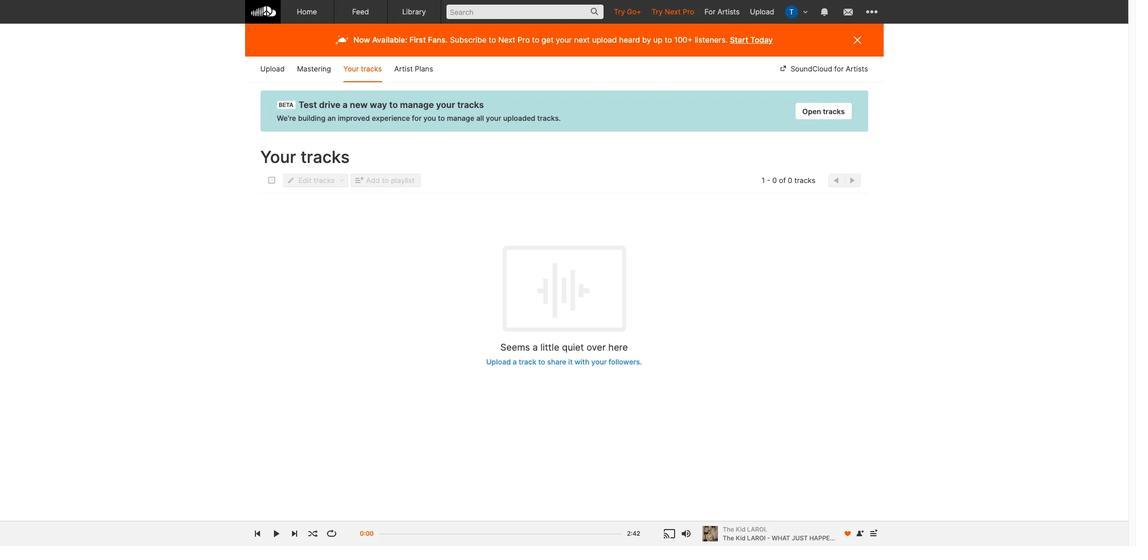 Task type: locate. For each thing, give the bounding box(es) containing it.
your down the we're
[[260, 147, 296, 167]]

upload down the seems
[[486, 358, 511, 367]]

for
[[834, 64, 844, 73], [412, 114, 422, 123]]

kid left laroi.
[[736, 526, 746, 534]]

0 horizontal spatial try
[[614, 7, 625, 16]]

0 horizontal spatial pro
[[518, 35, 530, 45]]

way
[[370, 100, 387, 110]]

0 vertical spatial for
[[834, 64, 844, 73]]

to right subscribe
[[489, 35, 496, 45]]

artists right soundcloud
[[846, 64, 868, 73]]

your tracks
[[343, 64, 382, 73], [260, 147, 350, 167]]

0 vertical spatial your
[[343, 64, 359, 73]]

next down search search box
[[498, 35, 515, 45]]

artist
[[394, 64, 413, 73]]

a
[[343, 100, 348, 110], [533, 342, 538, 353], [513, 358, 517, 367]]

try for try go+
[[614, 7, 625, 16]]

0 vertical spatial a
[[343, 100, 348, 110]]

try inside try next pro 'link'
[[652, 7, 663, 16]]

2 0 from the left
[[788, 176, 792, 185]]

0 horizontal spatial 0
[[772, 176, 777, 185]]

upload up 'today'
[[750, 7, 774, 16]]

pro inside try next pro 'link'
[[683, 7, 694, 16]]

tracks up all
[[457, 100, 484, 110]]

0
[[772, 176, 777, 185], [788, 176, 792, 185]]

upload link
[[745, 0, 780, 23], [260, 57, 285, 82]]

to left 'get'
[[532, 35, 539, 45]]

0 vertical spatial upload
[[750, 7, 774, 16]]

upload link up 'today'
[[745, 0, 780, 23]]

try right go+
[[652, 7, 663, 16]]

new
[[350, 100, 368, 110]]

0 vertical spatial -
[[767, 176, 770, 185]]

for right soundcloud
[[834, 64, 844, 73]]

open tracks
[[802, 107, 845, 116]]

1 try from the left
[[614, 7, 625, 16]]

beta test drive a new way to manage your tracks we're building an improved experience for you to manage all your uploaded tracks.
[[277, 100, 561, 123]]

progress bar
[[379, 529, 622, 546]]

edit tracks
[[298, 176, 335, 185]]

drive
[[319, 100, 340, 110]]

a inside beta test drive a new way to manage your tracks we're building an improved experience for you to manage all your uploaded tracks.
[[343, 100, 348, 110]]

0 horizontal spatial for
[[412, 114, 422, 123]]

1 vertical spatial artists
[[846, 64, 868, 73]]

artists
[[718, 7, 740, 16], [846, 64, 868, 73]]

now
[[353, 35, 370, 45]]

0 right of
[[788, 176, 792, 185]]

the kid laroi - what just happened link
[[723, 534, 843, 544]]

soundcloud
[[791, 64, 832, 73]]

feed
[[352, 7, 369, 16]]

upload link up beta
[[260, 57, 285, 82]]

add to playlist
[[366, 176, 415, 185]]

next
[[574, 35, 590, 45]]

1 horizontal spatial try
[[652, 7, 663, 16]]

to
[[489, 35, 496, 45], [532, 35, 539, 45], [665, 35, 672, 45], [389, 100, 398, 110], [438, 114, 445, 123], [382, 176, 389, 185], [538, 358, 545, 367]]

an
[[327, 114, 336, 123]]

Search search field
[[446, 5, 604, 19]]

seems a little quiet over here upload a track to share it with your followers.
[[486, 342, 642, 367]]

what
[[772, 535, 790, 543]]

0 horizontal spatial manage
[[400, 100, 434, 110]]

library link
[[388, 0, 441, 24]]

1 horizontal spatial for
[[834, 64, 844, 73]]

1 horizontal spatial upload
[[486, 358, 511, 367]]

a left new
[[343, 100, 348, 110]]

seems
[[501, 342, 530, 353]]

laroi.
[[747, 526, 767, 534]]

- inside the kid laroi. the kid laroi - what just happened
[[767, 535, 770, 543]]

2 try from the left
[[652, 7, 663, 16]]

0 vertical spatial upload link
[[745, 0, 780, 23]]

next up 100+ at the top right of page
[[665, 7, 681, 16]]

tracks.
[[537, 114, 561, 123]]

upload up beta
[[260, 64, 285, 73]]

0 horizontal spatial upload link
[[260, 57, 285, 82]]

1 vertical spatial next
[[498, 35, 515, 45]]

1 horizontal spatial a
[[513, 358, 517, 367]]

little
[[541, 342, 559, 353]]

tracks right of
[[794, 176, 816, 185]]

tracks inside beta test drive a new way to manage your tracks we're building an improved experience for you to manage all your uploaded tracks.
[[457, 100, 484, 110]]

manage
[[400, 100, 434, 110], [447, 114, 474, 123]]

2 vertical spatial upload
[[486, 358, 511, 367]]

try left go+
[[614, 7, 625, 16]]

2 - from the top
[[767, 535, 770, 543]]

0 horizontal spatial artists
[[718, 7, 740, 16]]

1 vertical spatial kid
[[736, 535, 746, 543]]

1 horizontal spatial 0
[[788, 176, 792, 185]]

soundcloud for artists link
[[779, 57, 868, 82]]

playlist
[[391, 176, 415, 185]]

quiet
[[562, 342, 584, 353]]

upload a track to share it with your followers. link
[[486, 358, 642, 367]]

1 vertical spatial the
[[723, 535, 734, 543]]

0 vertical spatial kid
[[736, 526, 746, 534]]

0 vertical spatial next
[[665, 7, 681, 16]]

pro left for
[[683, 7, 694, 16]]

kid left laroi
[[736, 535, 746, 543]]

0 vertical spatial pro
[[683, 7, 694, 16]]

tracks right edit
[[314, 176, 335, 185]]

test
[[299, 100, 317, 110]]

your down now
[[343, 64, 359, 73]]

- right 1
[[767, 176, 770, 185]]

1 vertical spatial your
[[260, 147, 296, 167]]

1 horizontal spatial artists
[[846, 64, 868, 73]]

1 vertical spatial manage
[[447, 114, 474, 123]]

- right laroi
[[767, 535, 770, 543]]

your
[[556, 35, 572, 45], [436, 100, 455, 110], [486, 114, 501, 123], [591, 358, 607, 367]]

manage up you
[[400, 100, 434, 110]]

0 horizontal spatial next
[[498, 35, 515, 45]]

1 vertical spatial for
[[412, 114, 422, 123]]

we're
[[277, 114, 296, 123]]

heard
[[619, 35, 640, 45]]

next
[[665, 7, 681, 16], [498, 35, 515, 45]]

soundcloud for artists
[[791, 64, 868, 73]]

pro left 'get'
[[518, 35, 530, 45]]

a left little at bottom
[[533, 342, 538, 353]]

of
[[779, 176, 786, 185]]

over
[[587, 342, 606, 353]]

add
[[366, 176, 380, 185]]

upload
[[750, 7, 774, 16], [260, 64, 285, 73], [486, 358, 511, 367]]

0 vertical spatial the
[[723, 526, 734, 534]]

kid
[[736, 526, 746, 534], [736, 535, 746, 543]]

beta
[[279, 101, 293, 109]]

artists right for
[[718, 7, 740, 16]]

with
[[575, 358, 590, 367]]

your tracks down now
[[343, 64, 382, 73]]

the
[[723, 526, 734, 534], [723, 535, 734, 543]]

to up experience in the left top of the page
[[389, 100, 398, 110]]

0 left of
[[772, 176, 777, 185]]

1 horizontal spatial next
[[665, 7, 681, 16]]

artists inside soundcloud for artists link
[[846, 64, 868, 73]]

2 the from the top
[[723, 535, 734, 543]]

manage left all
[[447, 114, 474, 123]]

track
[[519, 358, 536, 367]]

to right track
[[538, 358, 545, 367]]

a left track
[[513, 358, 517, 367]]

to right add
[[382, 176, 389, 185]]

subscribe
[[450, 35, 487, 45]]

try inside try go+ 'link'
[[614, 7, 625, 16]]

happened
[[810, 535, 843, 543]]

2 horizontal spatial a
[[533, 342, 538, 353]]

-
[[767, 176, 770, 185], [767, 535, 770, 543]]

the kid laroi. the kid laroi - what just happened
[[723, 526, 843, 543]]

1 horizontal spatial pro
[[683, 7, 694, 16]]

up
[[653, 35, 663, 45]]

your tracks link
[[343, 57, 382, 82]]

for left you
[[412, 114, 422, 123]]

listeners.
[[695, 35, 728, 45]]

pro
[[683, 7, 694, 16], [518, 35, 530, 45]]

tracks down now
[[361, 64, 382, 73]]

0 horizontal spatial upload
[[260, 64, 285, 73]]

your
[[343, 64, 359, 73], [260, 147, 296, 167]]

2 kid from the top
[[736, 535, 746, 543]]

1 vertical spatial pro
[[518, 35, 530, 45]]

1 vertical spatial a
[[533, 342, 538, 353]]

share
[[547, 358, 566, 367]]

0 vertical spatial artists
[[718, 7, 740, 16]]

2 vertical spatial a
[[513, 358, 517, 367]]

0 horizontal spatial a
[[343, 100, 348, 110]]

1 vertical spatial -
[[767, 535, 770, 543]]

your tracks up edit
[[260, 147, 350, 167]]

None search field
[[441, 0, 609, 23]]



Task type: describe. For each thing, give the bounding box(es) containing it.
2 horizontal spatial upload
[[750, 7, 774, 16]]

artist plans link
[[394, 57, 433, 82]]

available:
[[372, 35, 407, 45]]

0 vertical spatial manage
[[400, 100, 434, 110]]

for artists
[[705, 7, 740, 16]]

artists inside the for artists link
[[718, 7, 740, 16]]

to right up
[[665, 35, 672, 45]]

0 vertical spatial your tracks
[[343, 64, 382, 73]]

1 horizontal spatial manage
[[447, 114, 474, 123]]

feed link
[[334, 0, 388, 24]]

to inside button
[[382, 176, 389, 185]]

for artists link
[[699, 0, 745, 23]]

first
[[409, 35, 426, 45]]

just
[[792, 535, 808, 543]]

experience
[[372, 114, 410, 123]]

open
[[802, 107, 821, 116]]

for inside beta test drive a new way to manage your tracks we're building an improved experience for you to manage all your uploaded tracks.
[[412, 114, 422, 123]]

2:42
[[627, 531, 640, 538]]

today
[[750, 35, 773, 45]]

to inside seems a little quiet over here upload a track to share it with your followers.
[[538, 358, 545, 367]]

tara schultz's avatar element
[[785, 5, 798, 19]]

1 vertical spatial upload link
[[260, 57, 285, 82]]

tracks right open
[[823, 107, 845, 116]]

try for try next pro
[[652, 7, 663, 16]]

1 vertical spatial your tracks
[[260, 147, 350, 167]]

next inside 'link'
[[665, 7, 681, 16]]

1
[[762, 176, 765, 185]]

0 horizontal spatial your
[[260, 147, 296, 167]]

mastering
[[297, 64, 331, 73]]

try go+
[[614, 7, 641, 16]]

1 the from the top
[[723, 526, 734, 534]]

1 kid from the top
[[736, 526, 746, 534]]

followers.
[[609, 358, 642, 367]]

uploaded
[[503, 114, 535, 123]]

by
[[642, 35, 651, 45]]

upload
[[592, 35, 617, 45]]

to right you
[[438, 114, 445, 123]]

the kid laroi. link
[[723, 526, 838, 535]]

start
[[730, 35, 748, 45]]

mastering link
[[297, 57, 331, 82]]

improved
[[338, 114, 370, 123]]

edit
[[298, 176, 312, 185]]

the kid laroi - what just happened element
[[702, 527, 718, 542]]

start today link
[[730, 35, 773, 45]]

try go+ link
[[609, 0, 647, 23]]

1 - from the top
[[767, 176, 770, 185]]

tracks up edit tracks
[[301, 147, 350, 167]]

artist plans
[[394, 64, 433, 73]]

go+
[[627, 7, 641, 16]]

home link
[[280, 0, 334, 24]]

open tracks link
[[796, 103, 852, 119]]

plans
[[415, 64, 433, 73]]

for
[[705, 7, 716, 16]]

library
[[402, 7, 426, 16]]

all
[[476, 114, 484, 123]]

you
[[423, 114, 436, 123]]

your inside seems a little quiet over here upload a track to share it with your followers.
[[591, 358, 607, 367]]

1 horizontal spatial your
[[343, 64, 359, 73]]

try next pro
[[652, 7, 694, 16]]

edit tracks button
[[283, 174, 348, 187]]

try next pro link
[[647, 0, 699, 23]]

100+
[[674, 35, 693, 45]]

0:00
[[360, 531, 374, 538]]

1 horizontal spatial upload link
[[745, 0, 780, 23]]

tracks inside popup button
[[314, 176, 335, 185]]

building
[[298, 114, 326, 123]]

laroi
[[747, 535, 766, 543]]

it
[[568, 358, 573, 367]]

now available: first fans. subscribe to next pro to get your next upload heard by up to 100+ listeners. start today
[[353, 35, 773, 45]]

fans.
[[428, 35, 448, 45]]

next up image
[[867, 528, 879, 541]]

upload inside seems a little quiet over here upload a track to share it with your followers.
[[486, 358, 511, 367]]

1 vertical spatial upload
[[260, 64, 285, 73]]

get
[[542, 35, 554, 45]]

1 0 from the left
[[772, 176, 777, 185]]

add to playlist button
[[351, 174, 421, 187]]

home
[[297, 7, 317, 16]]

here
[[608, 342, 628, 353]]

1 - 0 of 0 tracks
[[762, 176, 816, 185]]



Task type: vqa. For each thing, say whether or not it's contained in the screenshot.
the right The Cookie
no



